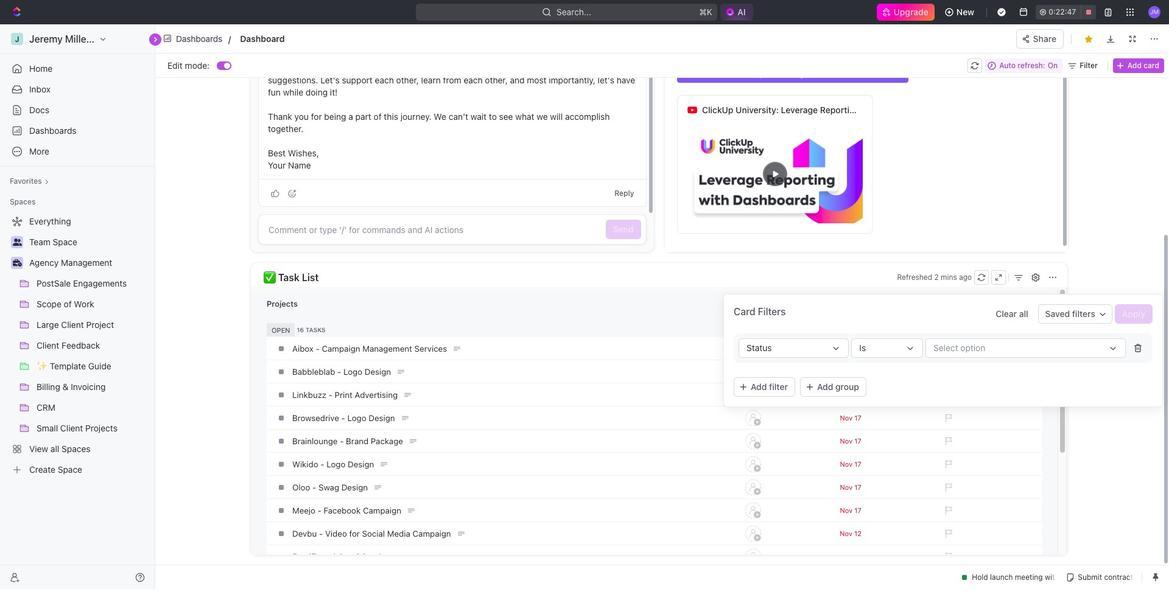 Task type: vqa. For each thing, say whether or not it's contained in the screenshot.
Security
no



Task type: describe. For each thing, give the bounding box(es) containing it.
add for add group
[[817, 382, 833, 392]]

hesitate
[[486, 63, 517, 73]]

1 vertical spatial dashboards
[[881, 105, 930, 115]]

with
[[862, 105, 879, 115]]

agency
[[29, 258, 59, 268]]

thank
[[268, 111, 292, 122]]

best wishes, your name
[[268, 148, 319, 171]]

select option
[[934, 343, 986, 353]]

0:22:47
[[1049, 7, 1076, 16]]

2023
[[1040, 30, 1060, 39]]

have
[[617, 75, 635, 85]]

leverage
[[781, 105, 818, 115]]

project.
[[416, 63, 446, 73]]

add group
[[817, 382, 859, 392]]

let's
[[320, 75, 340, 85]]

share button
[[1016, 29, 1064, 48]]

1 each from the left
[[375, 75, 394, 85]]

see
[[499, 111, 513, 122]]

card
[[1144, 61, 1159, 70]]

journey.
[[401, 111, 432, 122]]

business time image
[[12, 259, 22, 267]]

home
[[29, 63, 53, 74]]

clickup logo image
[[1109, 29, 1163, 40]]

being
[[324, 111, 346, 122]]

of
[[374, 111, 382, 122]]

docs link
[[5, 100, 150, 120]]

every
[[315, 63, 336, 73]]

management inside 'sidebar' navigation
[[61, 258, 112, 268]]

all
[[1019, 309, 1028, 319]]

most
[[527, 75, 547, 85]]

clickup university: leverage reporting with dashboards link
[[702, 96, 930, 125]]

send button
[[606, 220, 641, 239]]

send
[[613, 224, 634, 234]]

apply
[[1122, 309, 1145, 319]]

clickup university: leverage reporting with dashboards
[[702, 105, 930, 115]]

university:
[[736, 105, 779, 115]]

task
[[278, 272, 300, 283]]

build
[[716, 68, 736, 79]]

ago
[[959, 273, 972, 282]]

auto refresh: on
[[999, 61, 1058, 70]]

list
[[302, 272, 319, 283]]

how
[[684, 68, 702, 79]]

reply button
[[610, 186, 639, 201]]

clickup
[[702, 105, 734, 115]]

your
[[268, 160, 286, 171]]

card filters
[[734, 306, 786, 317]]

matters
[[358, 63, 388, 73]]

wishes,
[[288, 148, 319, 158]]

add filter button
[[734, 378, 795, 397]]

refresh:
[[1018, 61, 1045, 70]]

edit mode:
[[167, 60, 210, 70]]

dec
[[1011, 30, 1025, 39]]

accomplish
[[565, 111, 610, 122]]

⌘k
[[699, 7, 713, 17]]

how to build a project management dashboard guide
[[684, 68, 902, 79]]

don't
[[463, 63, 484, 73]]

projects
[[267, 299, 298, 309]]

spaces
[[10, 197, 36, 206]]

to inside remember, every idea matters in this project. so, don't hesitate to share your thoughts and suggestions. let's support each other, learn from each other, and most importantly, let's have fun while doing it!
[[520, 63, 527, 73]]

✅ task list
[[264, 272, 319, 283]]

learn
[[421, 75, 441, 85]]

1 vertical spatial and
[[510, 75, 525, 85]]

suggestions.
[[268, 75, 318, 85]]

1 horizontal spatial dashboards link
[[160, 30, 227, 47]]

1:07
[[1071, 30, 1086, 39]]

edit
[[167, 60, 183, 70]]

filter
[[769, 382, 788, 392]]

thoughts
[[573, 63, 609, 73]]

1 horizontal spatial and
[[611, 63, 625, 73]]

add for add filter
[[751, 382, 767, 392]]

to inside "thank you for being a part of this journey. we can't wait to see what we will accomplish together."
[[489, 111, 497, 122]]

saved
[[1045, 309, 1070, 319]]

home link
[[5, 59, 150, 79]]

add card
[[1128, 61, 1159, 70]]

filters
[[1072, 309, 1095, 319]]

search...
[[557, 7, 591, 17]]

inbox
[[29, 84, 51, 94]]

option
[[961, 343, 986, 353]]

upgrade
[[894, 7, 929, 17]]

to
[[704, 68, 714, 79]]

we
[[434, 111, 446, 122]]

doing
[[306, 87, 328, 97]]

2 other, from the left
[[485, 75, 508, 85]]

0:22:47 button
[[1036, 5, 1096, 19]]

dec 13, 2023 at 1:07 pm
[[1011, 30, 1100, 39]]



Task type: locate. For each thing, give the bounding box(es) containing it.
add left group
[[817, 382, 833, 392]]

agency management link
[[29, 253, 147, 273]]

inbox link
[[5, 80, 150, 99]]

we
[[537, 111, 548, 122]]

2
[[934, 273, 939, 282]]

0 horizontal spatial this
[[384, 111, 398, 122]]

add left "filter"
[[751, 382, 767, 392]]

refreshed
[[897, 273, 932, 282]]

1 horizontal spatial to
[[520, 63, 527, 73]]

this inside "thank you for being a part of this journey. we can't wait to see what we will accomplish together."
[[384, 111, 398, 122]]

0 vertical spatial to
[[520, 63, 527, 73]]

auto
[[999, 61, 1016, 70]]

0 vertical spatial and
[[611, 63, 625, 73]]

let's
[[598, 75, 614, 85]]

a
[[738, 68, 744, 79]]

status button
[[739, 339, 849, 358]]

None text field
[[240, 31, 578, 46]]

status
[[747, 343, 772, 353]]

group
[[836, 382, 859, 392]]

a
[[348, 111, 353, 122]]

other, down in
[[396, 75, 419, 85]]

what
[[515, 111, 534, 122]]

0 horizontal spatial dashboards link
[[5, 121, 150, 141]]

dashboards up mode:
[[176, 33, 222, 44]]

select option button
[[926, 339, 1126, 358]]

clear all
[[996, 309, 1028, 319]]

dashboards inside 'sidebar' navigation
[[29, 125, 76, 136]]

dashboards link down docs link
[[5, 121, 150, 141]]

add left card on the top of page
[[1128, 61, 1142, 70]]

2 each from the left
[[464, 75, 483, 85]]

add for add card
[[1128, 61, 1142, 70]]

idea
[[339, 63, 355, 73]]

1 vertical spatial management
[[61, 258, 112, 268]]

this right in
[[399, 63, 413, 73]]

1 horizontal spatial other,
[[485, 75, 508, 85]]

dashboards
[[176, 33, 222, 44], [881, 105, 930, 115], [29, 125, 76, 136]]

1 other, from the left
[[396, 75, 419, 85]]

thank you for being a part of this journey. we can't wait to see what we will accomplish together.
[[268, 111, 612, 134]]

part
[[355, 111, 371, 122]]

can't
[[449, 111, 468, 122]]

clear
[[996, 309, 1017, 319]]

add filter
[[751, 382, 788, 392]]

new button
[[940, 2, 982, 22]]

1 horizontal spatial this
[[399, 63, 413, 73]]

refreshed 2 mins ago
[[897, 273, 972, 282]]

0 horizontal spatial and
[[510, 75, 525, 85]]

filters
[[758, 306, 786, 317]]

1 vertical spatial dashboards link
[[5, 121, 150, 141]]

each down in
[[375, 75, 394, 85]]

apply button
[[1115, 304, 1153, 324]]

management right the 'agency'
[[61, 258, 112, 268]]

management up the leverage
[[777, 68, 830, 79]]

remember,
[[268, 63, 312, 73]]

sidebar navigation
[[0, 24, 155, 589]]

✅
[[264, 272, 276, 283]]

is
[[860, 343, 866, 353]]

0 horizontal spatial add
[[751, 382, 767, 392]]

dashboards right with
[[881, 105, 930, 115]]

1 vertical spatial to
[[489, 111, 497, 122]]

0 horizontal spatial each
[[375, 75, 394, 85]]

new
[[957, 7, 974, 17]]

2 vertical spatial dashboards
[[29, 125, 76, 136]]

mins
[[941, 273, 957, 282]]

✅ task list button
[[263, 269, 893, 286]]

each down don't
[[464, 75, 483, 85]]

saved filters button
[[1038, 304, 1113, 324]]

0 vertical spatial dashboards link
[[160, 30, 227, 47]]

to left share
[[520, 63, 527, 73]]

from
[[443, 75, 461, 85]]

add group button
[[800, 378, 867, 397]]

0 horizontal spatial management
[[61, 258, 112, 268]]

your
[[554, 63, 571, 73]]

2 horizontal spatial add
[[1128, 61, 1142, 70]]

dashboards link up mode:
[[160, 30, 227, 47]]

other, down hesitate
[[485, 75, 508, 85]]

so,
[[448, 63, 461, 73]]

favorites
[[10, 177, 42, 186]]

to left see
[[489, 111, 497, 122]]

will
[[550, 111, 563, 122]]

management
[[777, 68, 830, 79], [61, 258, 112, 268]]

while
[[283, 87, 303, 97]]

wait
[[471, 111, 487, 122]]

1 horizontal spatial dashboards
[[176, 33, 222, 44]]

fun
[[268, 87, 281, 97]]

0 horizontal spatial dashboards
[[29, 125, 76, 136]]

and up have
[[611, 63, 625, 73]]

1 horizontal spatial add
[[817, 382, 833, 392]]

upgrade link
[[877, 4, 935, 21]]

0 vertical spatial this
[[399, 63, 413, 73]]

this inside remember, every idea matters in this project. so, don't hesitate to share your thoughts and suggestions. let's support each other, learn from each other, and most importantly, let's have fun while doing it!
[[399, 63, 413, 73]]

1 vertical spatial this
[[384, 111, 398, 122]]

0 vertical spatial management
[[777, 68, 830, 79]]

for
[[311, 111, 322, 122]]

each
[[375, 75, 394, 85], [464, 75, 483, 85]]

select
[[934, 343, 958, 353]]

share
[[1033, 33, 1057, 44]]

0 horizontal spatial other,
[[396, 75, 419, 85]]

add
[[1128, 61, 1142, 70], [751, 382, 767, 392], [817, 382, 833, 392]]

dashboard
[[832, 68, 876, 79]]

reporting
[[820, 105, 860, 115]]

and
[[611, 63, 625, 73], [510, 75, 525, 85]]

remember, every idea matters in this project. so, don't hesitate to share your thoughts and suggestions. let's support each other, learn from each other, and most importantly, let's have fun while doing it!
[[268, 63, 638, 97]]

dashboards link
[[160, 30, 227, 47], [5, 121, 150, 141]]

dashboards down the docs
[[29, 125, 76, 136]]

2 horizontal spatial dashboards
[[881, 105, 930, 115]]

0 horizontal spatial to
[[489, 111, 497, 122]]

agency management
[[29, 258, 112, 268]]

and left most
[[510, 75, 525, 85]]

reply
[[615, 188, 634, 198]]

0 vertical spatial dashboards
[[176, 33, 222, 44]]

project
[[746, 68, 775, 79]]

this right of
[[384, 111, 398, 122]]

favorites button
[[5, 174, 54, 189]]

pm
[[1089, 30, 1100, 39]]

saved filters
[[1045, 309, 1095, 319]]

in
[[390, 63, 397, 73]]

1 horizontal spatial management
[[777, 68, 830, 79]]

1 horizontal spatial each
[[464, 75, 483, 85]]

share
[[530, 63, 551, 73]]



